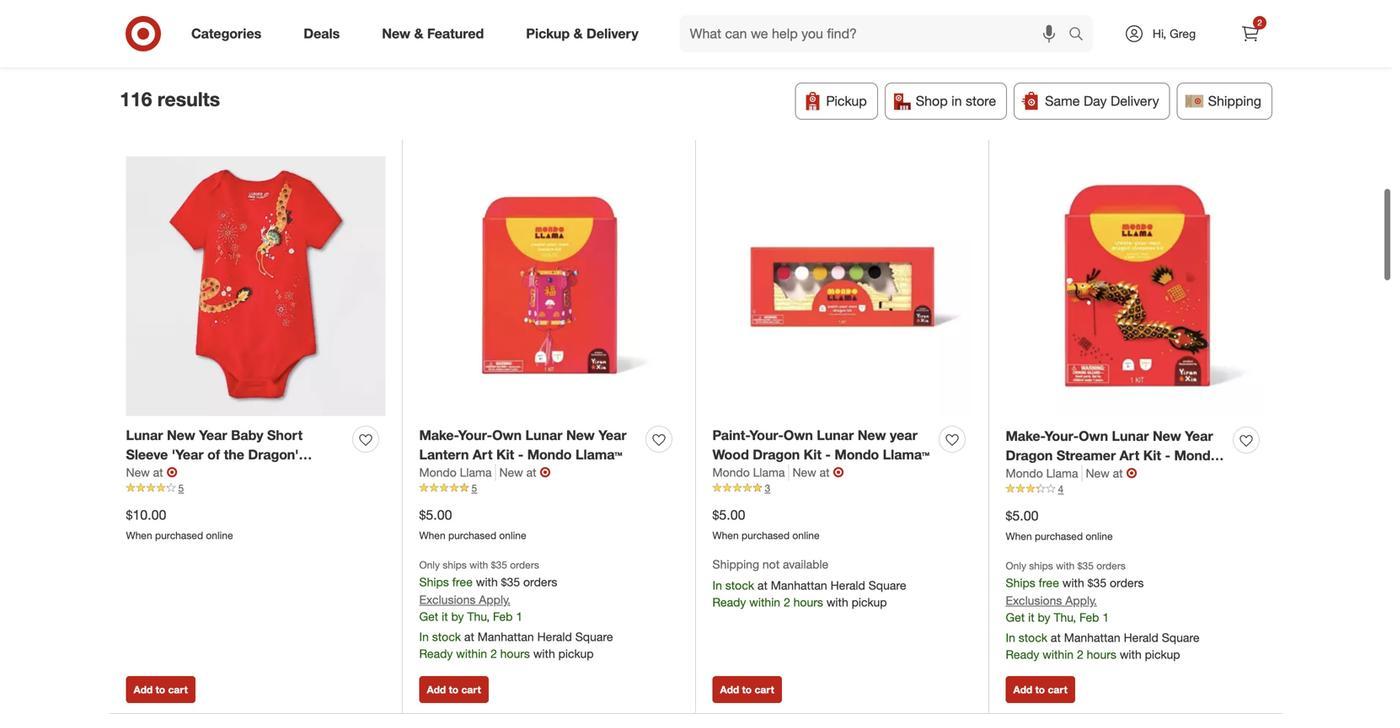 Task type: vqa. For each thing, say whether or not it's contained in the screenshot.
Sale in the '$109.99 reg $138.99 Sale'
no



Task type: describe. For each thing, give the bounding box(es) containing it.
shipping for shipping not available in stock at  manhattan herald square ready within 2 hours with pickup
[[713, 557, 760, 572]]

dragon'
[[248, 446, 299, 463]]

llama for art
[[460, 465, 492, 480]]

pickup for make-your-own lunar new year dragon streamer art kit - mondo llama™
[[1145, 647, 1181, 662]]

red
[[195, 465, 221, 482]]

make- for make-your-own lunar new year dragon streamer art kit - mondo llama™
[[1006, 428, 1045, 444]]

shop in store button
[[885, 83, 1008, 120]]

stock for make-your-own lunar new year dragon streamer art kit - mondo llama™
[[1019, 630, 1048, 645]]

mondo inside make-your-own lunar new year lantern art kit - mondo llama™
[[527, 446, 572, 463]]

your- for dragon
[[750, 427, 784, 443]]

purchased for wood
[[742, 529, 790, 542]]

product
[[412, 39, 460, 55]]

hi, greg
[[1153, 26, 1196, 41]]

1 for kit
[[516, 609, 523, 624]]

square for make-your-own lunar new year lantern art kit - mondo llama™
[[576, 629, 613, 644]]

kit for dragon
[[804, 446, 822, 463]]

free for make-your-own lunar new year dragon streamer art kit - mondo llama™
[[1039, 575, 1060, 590]]

new inside make-your-own lunar new year lantern art kit - mondo llama™
[[566, 427, 595, 443]]

pickup button
[[795, 83, 878, 120]]

llama for dragon
[[753, 465, 785, 480]]

art inside make-your-own lunar new year dragon streamer art kit - mondo llama™
[[1120, 447, 1140, 463]]

herald for make-your-own lunar new year lantern art kit - mondo llama™
[[537, 629, 572, 644]]

pickup for pickup & delivery
[[526, 25, 570, 42]]

own for dragon
[[784, 427, 813, 443]]

add to cart button for make-your-own lunar new year dragon streamer art kit - mondo llama™
[[1006, 676, 1076, 703]]

purchased for dragon
[[1035, 530, 1083, 543]]

sort
[[243, 39, 269, 55]]

sort button
[[205, 29, 283, 66]]

greg
[[1170, 26, 1196, 41]]

type
[[555, 39, 584, 55]]

the
[[224, 446, 244, 463]]

add to cart for paint-your-own lunar new year wood dragon kit  - mondo llama™
[[720, 683, 775, 696]]

in for make-your-own lunar new year lantern art kit - mondo llama™
[[419, 629, 429, 644]]

same day delivery
[[1045, 93, 1160, 109]]

exclusions for make-your-own lunar new year lantern art kit - mondo llama™
[[419, 592, 476, 607]]

hours for make-your-own lunar new year dragon streamer art kit - mondo llama™
[[1087, 647, 1117, 662]]

wood
[[713, 446, 749, 463]]

shipping button
[[1177, 83, 1273, 120]]

$10.00
[[126, 507, 166, 523]]

product grouping
[[412, 39, 519, 55]]

manhattan for make-your-own lunar new year dragon streamer art kit - mondo llama™
[[1065, 630, 1121, 645]]

not
[[763, 557, 780, 572]]

What can we help you find? suggestions appear below search field
[[680, 15, 1073, 52]]

new & featured link
[[368, 15, 505, 52]]

purchased for 'year
[[155, 529, 203, 542]]

own for art
[[492, 427, 522, 443]]

bodysuit
[[126, 465, 182, 482]]

of
[[207, 446, 220, 463]]

art inside make-your-own lunar new year lantern art kit - mondo llama™
[[473, 446, 493, 463]]

by for make-your-own lunar new year lantern art kit - mondo llama™
[[451, 609, 464, 624]]

& for new
[[414, 25, 424, 42]]

add to cart button for make-your-own lunar new year lantern art kit - mondo llama™
[[419, 676, 489, 703]]

apply. for art
[[479, 592, 511, 607]]

within inside shipping not available in stock at  manhattan herald square ready within 2 hours with pickup
[[750, 595, 781, 609]]

make- for make-your-own lunar new year lantern art kit - mondo llama™
[[419, 427, 458, 443]]

same
[[1045, 93, 1080, 109]]

to for make-your-own lunar new year dragon streamer art kit - mondo llama™
[[1036, 683, 1045, 696]]

it for make-your-own lunar new year lantern art kit - mondo llama™
[[442, 609, 448, 624]]

make-your-own lunar new year lantern art kit - mondo llama™
[[419, 427, 627, 463]]

lantern
[[419, 446, 469, 463]]

mondo inside paint-your-own lunar new year wood dragon kit  - mondo llama™
[[835, 446, 879, 463]]

5 link for dragon'
[[126, 481, 386, 496]]

116 results
[[120, 87, 220, 111]]

ships for make-your-own lunar new year dragon streamer art kit - mondo llama™
[[1030, 559, 1054, 572]]

cart for paint-your-own lunar new year wood dragon kit  - mondo llama™
[[755, 683, 775, 696]]

price
[[619, 39, 650, 55]]

only ships with $35 orders ships free with $35 orders exclusions apply. get it by thu, feb 1 in stock at  manhattan herald square ready within 2 hours with pickup for art
[[1006, 559, 1200, 662]]

ships for make-your-own lunar new year dragon streamer art kit - mondo llama™
[[1006, 575, 1036, 590]]

add to cart button for paint-your-own lunar new year wood dragon kit  - mondo llama™
[[713, 676, 782, 703]]

shop
[[916, 93, 948, 109]]

baby
[[231, 427, 263, 443]]

5 for new
[[472, 482, 477, 495]]

department
[[304, 39, 377, 55]]

short
[[267, 427, 303, 443]]

store
[[966, 93, 997, 109]]

product grouping button
[[398, 29, 534, 66]]

ships for make-your-own lunar new year lantern art kit - mondo llama™
[[419, 575, 449, 589]]

¬ for dragon
[[1127, 465, 1138, 481]]

pickup for make-your-own lunar new year lantern art kit - mondo llama™
[[559, 646, 594, 661]]

filter button
[[120, 29, 198, 66]]

kit inside make-your-own lunar new year dragon streamer art kit - mondo llama™
[[1144, 447, 1162, 463]]

4 link
[[1006, 482, 1267, 497]]

pickup & delivery
[[526, 25, 639, 42]]

paint-your-own lunar new year wood dragon kit  - mondo llama™
[[713, 427, 930, 463]]

lunar for make-your-own lunar new year dragon streamer art kit - mondo llama™
[[1112, 428, 1149, 444]]

- inside make-your-own lunar new year lantern art kit - mondo llama™
[[518, 446, 524, 463]]

filter
[[156, 39, 186, 55]]

grouping
[[463, 39, 519, 55]]

year
[[890, 427, 918, 443]]

with inside shipping not available in stock at  manhattan herald square ready within 2 hours with pickup
[[827, 595, 849, 609]]

delivery for same day delivery
[[1111, 93, 1160, 109]]

hours inside shipping not available in stock at  manhattan herald square ready within 2 hours with pickup
[[794, 595, 824, 609]]

cart for lunar new year baby short sleeve 'year of the dragon' bodysuit - red
[[168, 683, 188, 696]]

exclusions apply. button for make-your-own lunar new year lantern art kit - mondo llama™
[[419, 591, 511, 608]]

mondo llama new at ¬ for streamer
[[1006, 465, 1138, 481]]

deals
[[304, 25, 340, 42]]

square inside shipping not available in stock at  manhattan herald square ready within 2 hours with pickup
[[869, 578, 907, 592]]

make-your-own lunar new year lantern art kit - mondo llama™ link
[[419, 426, 639, 464]]

feb for art
[[493, 609, 513, 624]]

- inside "lunar new year baby short sleeve 'year of the dragon' bodysuit - red"
[[186, 465, 192, 482]]

$10.00 when purchased online
[[126, 507, 233, 542]]

& for pickup
[[574, 25, 583, 42]]

4
[[1058, 483, 1064, 495]]

in
[[952, 93, 962, 109]]

add to cart for lunar new year baby short sleeve 'year of the dragon' bodysuit - red
[[134, 683, 188, 696]]

pickup inside shipping not available in stock at  manhattan herald square ready within 2 hours with pickup
[[852, 595, 887, 609]]

at inside shipping not available in stock at  manhattan herald square ready within 2 hours with pickup
[[758, 578, 768, 592]]

online for dragon
[[793, 529, 820, 542]]

¬ down 'year
[[167, 464, 178, 481]]

lunar new year baby short sleeve 'year of the dragon' bodysuit - red
[[126, 427, 303, 482]]

feb for streamer
[[1080, 610, 1100, 625]]

to for paint-your-own lunar new year wood dragon kit  - mondo llama™
[[742, 683, 752, 696]]

search
[[1061, 27, 1102, 43]]

available
[[783, 557, 829, 572]]

sold by
[[757, 39, 802, 55]]

sold
[[757, 39, 784, 55]]

llama™ inside make-your-own lunar new year dragon streamer art kit - mondo llama™
[[1006, 466, 1053, 483]]

pickup & delivery link
[[512, 15, 660, 52]]

categories
[[191, 25, 262, 42]]

hi,
[[1153, 26, 1167, 41]]

fpo/apo button
[[824, 29, 911, 66]]

exclusions apply. button for make-your-own lunar new year dragon streamer art kit - mondo llama™
[[1006, 592, 1097, 609]]

to for make-your-own lunar new year lantern art kit - mondo llama™
[[449, 683, 459, 696]]

thu, for streamer
[[1054, 610, 1077, 625]]

add to cart button for lunar new year baby short sleeve 'year of the dragon' bodysuit - red
[[126, 676, 195, 703]]

make-your-own lunar new year dragon streamer art kit - mondo llama™ link
[[1006, 426, 1227, 483]]

results
[[157, 87, 220, 111]]

$5.00 when purchased online for dragon
[[713, 507, 820, 542]]

categories link
[[177, 15, 283, 52]]

$5.00 for make-your-own lunar new year lantern art kit - mondo llama™
[[419, 507, 452, 523]]

new inside new & featured link
[[382, 25, 411, 42]]

llama™ for year
[[576, 446, 623, 463]]

ships for make-your-own lunar new year lantern art kit - mondo llama™
[[443, 558, 467, 571]]

mondo inside make-your-own lunar new year dragon streamer art kit - mondo llama™
[[1175, 447, 1219, 463]]



Task type: locate. For each thing, give the bounding box(es) containing it.
$35
[[491, 558, 507, 571], [1078, 559, 1094, 572], [501, 575, 520, 589], [1088, 575, 1107, 590]]

- up 4 link
[[1165, 447, 1171, 463]]

1 horizontal spatial your-
[[750, 427, 784, 443]]

online for streamer
[[1086, 530, 1113, 543]]

apply. for streamer
[[1066, 593, 1097, 608]]

lunar inside paint-your-own lunar new year wood dragon kit  - mondo llama™
[[817, 427, 854, 443]]

llama™ inside make-your-own lunar new year lantern art kit - mondo llama™
[[576, 446, 623, 463]]

& left price
[[574, 25, 583, 42]]

3 to from the left
[[742, 683, 752, 696]]

0 horizontal spatial get
[[419, 609, 439, 624]]

2 horizontal spatial own
[[1079, 428, 1109, 444]]

3 link
[[713, 481, 972, 496]]

delivery right type
[[587, 25, 639, 42]]

1 horizontal spatial hours
[[794, 595, 824, 609]]

0 horizontal spatial square
[[576, 629, 613, 644]]

1 horizontal spatial 1
[[1103, 610, 1110, 625]]

your- inside make-your-own lunar new year dragon streamer art kit - mondo llama™
[[1045, 428, 1079, 444]]

your- for streamer
[[1045, 428, 1079, 444]]

2 5 from the left
[[472, 482, 477, 495]]

2 & from the left
[[574, 25, 583, 42]]

same day delivery button
[[1014, 83, 1171, 120]]

mondo llama new at ¬ for dragon
[[713, 464, 844, 481]]

0 horizontal spatial shipping
[[713, 557, 760, 572]]

pickup for pickup
[[826, 93, 867, 109]]

square for make-your-own lunar new year dragon streamer art kit - mondo llama™
[[1162, 630, 1200, 645]]

- down 'year
[[186, 465, 192, 482]]

1 horizontal spatial pickup
[[852, 595, 887, 609]]

1 horizontal spatial herald
[[831, 578, 866, 592]]

llama up 4
[[1047, 466, 1079, 481]]

only for make-your-own lunar new year lantern art kit - mondo llama™
[[419, 558, 440, 571]]

1 for art
[[1103, 610, 1110, 625]]

dragon inside paint-your-own lunar new year wood dragon kit  - mondo llama™
[[753, 446, 800, 463]]

make-your-own lunar new year dragon streamer art kit - mondo llama™ image
[[1006, 156, 1267, 417], [1006, 156, 1267, 417]]

0 horizontal spatial manhattan
[[478, 629, 534, 644]]

shop in store
[[916, 93, 997, 109]]

llama™ inside paint-your-own lunar new year wood dragon kit  - mondo llama™
[[883, 446, 930, 463]]

1 add to cart from the left
[[134, 683, 188, 696]]

1 horizontal spatial shipping
[[1209, 93, 1262, 109]]

delivery
[[587, 25, 639, 42], [1111, 93, 1160, 109]]

0 horizontal spatial hours
[[500, 646, 530, 661]]

2 horizontal spatial llama
[[1047, 466, 1079, 481]]

only ships with $35 orders ships free with $35 orders exclusions apply. get it by thu, feb 1 in stock at  manhattan herald square ready within 2 hours with pickup for kit
[[419, 558, 613, 661]]

fpo/apo
[[838, 39, 897, 55]]

2 horizontal spatial ready
[[1006, 647, 1040, 662]]

in
[[713, 578, 722, 592], [419, 629, 429, 644], [1006, 630, 1016, 645]]

0 vertical spatial pickup
[[526, 25, 570, 42]]

0 horizontal spatial stock
[[432, 629, 461, 644]]

1 horizontal spatial ships
[[1030, 559, 1054, 572]]

0 horizontal spatial apply.
[[479, 592, 511, 607]]

0 horizontal spatial art
[[473, 446, 493, 463]]

your- up "lantern"
[[458, 427, 492, 443]]

2 horizontal spatial year
[[1185, 428, 1214, 444]]

mondo llama new at ¬ up 4
[[1006, 465, 1138, 481]]

5 link for -
[[419, 481, 679, 496]]

4 add from the left
[[1014, 683, 1033, 696]]

it for make-your-own lunar new year dragon streamer art kit - mondo llama™
[[1029, 610, 1035, 625]]

2 horizontal spatial manhattan
[[1065, 630, 1121, 645]]

by for make-your-own lunar new year dragon streamer art kit - mondo llama™
[[1038, 610, 1051, 625]]

5 left red
[[178, 482, 184, 495]]

1 horizontal spatial 5
[[472, 482, 477, 495]]

lunar
[[126, 427, 163, 443], [526, 427, 563, 443], [817, 427, 854, 443], [1112, 428, 1149, 444]]

1 horizontal spatial in
[[713, 578, 722, 592]]

lunar inside make-your-own lunar new year lantern art kit - mondo llama™
[[526, 427, 563, 443]]

deals link
[[289, 15, 361, 52]]

mondo llama link down "lantern"
[[419, 464, 496, 481]]

new inside "lunar new year baby short sleeve 'year of the dragon' bodysuit - red"
[[167, 427, 195, 443]]

your- up 3
[[750, 427, 784, 443]]

department button
[[290, 29, 391, 66]]

make- inside make-your-own lunar new year dragon streamer art kit - mondo llama™
[[1006, 428, 1045, 444]]

1 horizontal spatial kit
[[804, 446, 822, 463]]

price button
[[605, 29, 664, 66]]

& left "featured"
[[414, 25, 424, 42]]

brand button
[[671, 29, 736, 66]]

$5.00 when purchased online for art
[[419, 507, 527, 542]]

0 horizontal spatial own
[[492, 427, 522, 443]]

shipping not available in stock at  manhattan herald square ready within 2 hours with pickup
[[713, 557, 907, 609]]

1 horizontal spatial 5 link
[[419, 481, 679, 496]]

2 cart from the left
[[462, 683, 481, 696]]

get
[[419, 609, 439, 624], [1006, 610, 1025, 625]]

3 cart from the left
[[755, 683, 775, 696]]

add
[[134, 683, 153, 696], [427, 683, 446, 696], [720, 683, 740, 696], [1014, 683, 1033, 696]]

square
[[869, 578, 907, 592], [576, 629, 613, 644], [1162, 630, 1200, 645]]

new at ¬
[[126, 464, 178, 481]]

mondo llama link for lantern
[[419, 464, 496, 481]]

cart for make-your-own lunar new year lantern art kit - mondo llama™
[[462, 683, 481, 696]]

0 horizontal spatial year
[[199, 427, 227, 443]]

dragon inside make-your-own lunar new year dragon streamer art kit - mondo llama™
[[1006, 447, 1053, 463]]

your- inside paint-your-own lunar new year wood dragon kit  - mondo llama™
[[750, 427, 784, 443]]

hours
[[794, 595, 824, 609], [500, 646, 530, 661], [1087, 647, 1117, 662]]

mondo llama link up 3
[[713, 464, 789, 481]]

shipping for shipping
[[1209, 93, 1262, 109]]

make-your-own lunar new year lantern art kit - mondo llama™ image
[[419, 156, 679, 416], [419, 156, 679, 416]]

0 horizontal spatial pickup
[[559, 646, 594, 661]]

5 link down the "make-your-own lunar new year lantern art kit - mondo llama™" link
[[419, 481, 679, 496]]

to for lunar new year baby short sleeve 'year of the dragon' bodysuit - red
[[156, 683, 165, 696]]

1 horizontal spatial only ships with $35 orders ships free with $35 orders exclusions apply. get it by thu, feb 1 in stock at  manhattan herald square ready within 2 hours with pickup
[[1006, 559, 1200, 662]]

add to cart button
[[126, 676, 195, 703], [419, 676, 489, 703], [713, 676, 782, 703], [1006, 676, 1076, 703]]

0 horizontal spatial only
[[419, 558, 440, 571]]

2 horizontal spatial stock
[[1019, 630, 1048, 645]]

-
[[518, 446, 524, 463], [826, 446, 831, 463], [1165, 447, 1171, 463], [186, 465, 192, 482]]

1 horizontal spatial square
[[869, 578, 907, 592]]

only ships with $35 orders ships free with $35 orders exclusions apply. get it by thu, feb 1 in stock at  manhattan herald square ready within 2 hours with pickup
[[419, 558, 613, 661], [1006, 559, 1200, 662]]

manhattan
[[771, 578, 828, 592], [478, 629, 534, 644], [1065, 630, 1121, 645]]

online inside $10.00 when purchased online
[[206, 529, 233, 542]]

streamer
[[1057, 447, 1116, 463]]

$5.00 for paint-your-own lunar new year wood dragon kit  - mondo llama™
[[713, 507, 746, 523]]

in inside shipping not available in stock at  manhattan herald square ready within 2 hours with pickup
[[713, 578, 722, 592]]

add for make-your-own lunar new year lantern art kit - mondo llama™
[[427, 683, 446, 696]]

0 horizontal spatial exclusions apply. button
[[419, 591, 511, 608]]

0 horizontal spatial &
[[414, 25, 424, 42]]

4 to from the left
[[1036, 683, 1045, 696]]

1 horizontal spatial within
[[750, 595, 781, 609]]

kit
[[497, 446, 514, 463], [804, 446, 822, 463], [1144, 447, 1162, 463]]

online for of
[[206, 529, 233, 542]]

cart
[[168, 683, 188, 696], [462, 683, 481, 696], [755, 683, 775, 696], [1048, 683, 1068, 696]]

1
[[516, 609, 523, 624], [1103, 610, 1110, 625]]

cart for make-your-own lunar new year dragon streamer art kit - mondo llama™
[[1048, 683, 1068, 696]]

when for lunar new year baby short sleeve 'year of the dragon' bodysuit - red
[[126, 529, 152, 542]]

5 link down dragon' on the left bottom
[[126, 481, 386, 496]]

1 5 from the left
[[178, 482, 184, 495]]

get for make-your-own lunar new year dragon streamer art kit - mondo llama™
[[1006, 610, 1025, 625]]

2 horizontal spatial within
[[1043, 647, 1074, 662]]

llama™ for year
[[883, 446, 930, 463]]

by
[[788, 39, 802, 55], [451, 609, 464, 624], [1038, 610, 1051, 625]]

0 horizontal spatial only ships with $35 orders ships free with $35 orders exclusions apply. get it by thu, feb 1 in stock at  manhattan herald square ready within 2 hours with pickup
[[419, 558, 613, 661]]

0 horizontal spatial kit
[[497, 446, 514, 463]]

1 & from the left
[[414, 25, 424, 42]]

0 horizontal spatial mondo llama link
[[419, 464, 496, 481]]

2 5 link from the left
[[419, 481, 679, 496]]

116
[[120, 87, 152, 111]]

1 horizontal spatial by
[[788, 39, 802, 55]]

1 horizontal spatial free
[[1039, 575, 1060, 590]]

&
[[414, 25, 424, 42], [574, 25, 583, 42]]

1 horizontal spatial own
[[784, 427, 813, 443]]

new inside paint-your-own lunar new year wood dragon kit  - mondo llama™
[[858, 427, 886, 443]]

0 horizontal spatial free
[[452, 575, 473, 589]]

add for paint-your-own lunar new year wood dragon kit  - mondo llama™
[[720, 683, 740, 696]]

sold by button
[[742, 29, 817, 66]]

- up '3' link
[[826, 446, 831, 463]]

2 horizontal spatial llama™
[[1006, 466, 1053, 483]]

2 horizontal spatial hours
[[1087, 647, 1117, 662]]

2 horizontal spatial mondo llama new at ¬
[[1006, 465, 1138, 481]]

paint-
[[713, 427, 750, 443]]

add to cart
[[134, 683, 188, 696], [427, 683, 481, 696], [720, 683, 775, 696], [1014, 683, 1068, 696]]

herald
[[831, 578, 866, 592], [537, 629, 572, 644], [1124, 630, 1159, 645]]

1 vertical spatial shipping
[[713, 557, 760, 572]]

0 horizontal spatial delivery
[[587, 25, 639, 42]]

new inside make-your-own lunar new year dragon streamer art kit - mondo llama™
[[1153, 428, 1182, 444]]

1 add from the left
[[134, 683, 153, 696]]

add for lunar new year baby short sleeve 'year of the dragon' bodysuit - red
[[134, 683, 153, 696]]

1 horizontal spatial it
[[1029, 610, 1035, 625]]

1 add to cart button from the left
[[126, 676, 195, 703]]

0 horizontal spatial by
[[451, 609, 464, 624]]

kit inside make-your-own lunar new year lantern art kit - mondo llama™
[[497, 446, 514, 463]]

2 horizontal spatial pickup
[[1145, 647, 1181, 662]]

sleeve
[[126, 446, 168, 463]]

0 horizontal spatial dragon
[[753, 446, 800, 463]]

art
[[473, 446, 493, 463], [1120, 447, 1140, 463]]

'year
[[172, 446, 204, 463]]

1 vertical spatial delivery
[[1111, 93, 1160, 109]]

year inside make-your-own lunar new year dragon streamer art kit - mondo llama™
[[1185, 428, 1214, 444]]

0 horizontal spatial thu,
[[467, 609, 490, 624]]

0 horizontal spatial feb
[[493, 609, 513, 624]]

own
[[492, 427, 522, 443], [784, 427, 813, 443], [1079, 428, 1109, 444]]

3
[[765, 482, 771, 495]]

2 link
[[1232, 15, 1270, 52]]

when inside $10.00 when purchased online
[[126, 529, 152, 542]]

only
[[419, 558, 440, 571], [1006, 559, 1027, 572]]

5 for ¬
[[178, 482, 184, 495]]

when
[[126, 529, 152, 542], [419, 529, 446, 542], [713, 529, 739, 542], [1006, 530, 1032, 543]]

1 horizontal spatial make-
[[1006, 428, 1045, 444]]

featured
[[427, 25, 484, 42]]

kit up 4 link
[[1144, 447, 1162, 463]]

exclusions for make-your-own lunar new year dragon streamer art kit - mondo llama™
[[1006, 593, 1063, 608]]

¬ up '3' link
[[833, 464, 844, 481]]

- right "lantern"
[[518, 446, 524, 463]]

ready
[[713, 595, 746, 609], [419, 646, 453, 661], [1006, 647, 1040, 662]]

free
[[452, 575, 473, 589], [1039, 575, 1060, 590]]

0 horizontal spatial pickup
[[526, 25, 570, 42]]

dragon left streamer on the right of the page
[[1006, 447, 1053, 463]]

mondo llama link up 4
[[1006, 465, 1083, 482]]

1 horizontal spatial mondo llama link
[[713, 464, 789, 481]]

new & featured
[[382, 25, 484, 42]]

0 horizontal spatial herald
[[537, 629, 572, 644]]

ready inside shipping not available in stock at  manhattan herald square ready within 2 hours with pickup
[[713, 595, 746, 609]]

search button
[[1061, 15, 1102, 56]]

- inside paint-your-own lunar new year wood dragon kit  - mondo llama™
[[826, 446, 831, 463]]

2 inside shipping not available in stock at  manhattan herald square ready within 2 hours with pickup
[[784, 595, 791, 609]]

manhattan for make-your-own lunar new year lantern art kit - mondo llama™
[[478, 629, 534, 644]]

1 horizontal spatial pickup
[[826, 93, 867, 109]]

1 horizontal spatial $5.00 when purchased online
[[713, 507, 820, 542]]

2 add from the left
[[427, 683, 446, 696]]

within for make-your-own lunar new year lantern art kit - mondo llama™
[[456, 646, 487, 661]]

year for make-your-own lunar new year lantern art kit - mondo llama™
[[599, 427, 627, 443]]

ready for make-your-own lunar new year lantern art kit - mondo llama™
[[419, 646, 453, 661]]

1 horizontal spatial $5.00
[[713, 507, 746, 523]]

exclusions
[[419, 592, 476, 607], [1006, 593, 1063, 608]]

day
[[1084, 93, 1107, 109]]

stock inside shipping not available in stock at  manhattan herald square ready within 2 hours with pickup
[[726, 578, 755, 592]]

art up 4 link
[[1120, 447, 1140, 463]]

only for make-your-own lunar new year dragon streamer art kit - mondo llama™
[[1006, 559, 1027, 572]]

1 horizontal spatial stock
[[726, 578, 755, 592]]

0 horizontal spatial llama
[[460, 465, 492, 480]]

year inside make-your-own lunar new year lantern art kit - mondo llama™
[[599, 427, 627, 443]]

$5.00 when purchased online for streamer
[[1006, 508, 1113, 543]]

0 horizontal spatial in
[[419, 629, 429, 644]]

delivery for pickup & delivery
[[587, 25, 639, 42]]

purchased for lantern
[[448, 529, 497, 542]]

mondo llama link for wood
[[713, 464, 789, 481]]

1 vertical spatial pickup
[[826, 93, 867, 109]]

mondo llama new at ¬
[[419, 464, 551, 481], [713, 464, 844, 481], [1006, 465, 1138, 481]]

0 vertical spatial delivery
[[587, 25, 639, 42]]

1 horizontal spatial manhattan
[[771, 578, 828, 592]]

herald for make-your-own lunar new year dragon streamer art kit - mondo llama™
[[1124, 630, 1159, 645]]

mondo llama new at ¬ up 3
[[713, 464, 844, 481]]

1 cart from the left
[[168, 683, 188, 696]]

get for make-your-own lunar new year lantern art kit - mondo llama™
[[419, 609, 439, 624]]

1 horizontal spatial year
[[599, 427, 627, 443]]

pickup
[[852, 595, 887, 609], [559, 646, 594, 661], [1145, 647, 1181, 662]]

by inside button
[[788, 39, 802, 55]]

2 horizontal spatial in
[[1006, 630, 1016, 645]]

mondo llama new at ¬ for art
[[419, 464, 551, 481]]

lunar new year baby short sleeve 'year of the dragon' bodysuit - red link
[[126, 426, 346, 482]]

shipping down 2 link
[[1209, 93, 1262, 109]]

own inside paint-your-own lunar new year wood dragon kit  - mondo llama™
[[784, 427, 813, 443]]

0 horizontal spatial 5
[[178, 482, 184, 495]]

new inside new at ¬
[[126, 465, 150, 480]]

1 to from the left
[[156, 683, 165, 696]]

1 horizontal spatial delivery
[[1111, 93, 1160, 109]]

3 add to cart button from the left
[[713, 676, 782, 703]]

manhattan inside shipping not available in stock at  manhattan herald square ready within 2 hours with pickup
[[771, 578, 828, 592]]

0 vertical spatial shipping
[[1209, 93, 1262, 109]]

¬ down make-your-own lunar new year lantern art kit - mondo llama™
[[540, 464, 551, 481]]

0 horizontal spatial 1
[[516, 609, 523, 624]]

4 cart from the left
[[1048, 683, 1068, 696]]

llama for streamer
[[1047, 466, 1079, 481]]

$5.00 when purchased online down 3
[[713, 507, 820, 542]]

lunar new year baby short sleeve 'year of the dragon' bodysuit - red image
[[126, 156, 386, 416], [126, 156, 386, 416]]

0 horizontal spatial exclusions
[[419, 592, 476, 607]]

in for make-your-own lunar new year dragon streamer art kit - mondo llama™
[[1006, 630, 1016, 645]]

shipping left 'not'
[[713, 557, 760, 572]]

1 horizontal spatial ships
[[1006, 575, 1036, 590]]

4 add to cart from the left
[[1014, 683, 1068, 696]]

when for make-your-own lunar new year dragon streamer art kit - mondo llama™
[[1006, 530, 1032, 543]]

2 horizontal spatial herald
[[1124, 630, 1159, 645]]

1 horizontal spatial exclusions
[[1006, 593, 1063, 608]]

3 add to cart from the left
[[720, 683, 775, 696]]

0 horizontal spatial mondo llama new at ¬
[[419, 464, 551, 481]]

type button
[[541, 29, 598, 66]]

0 horizontal spatial ships
[[419, 575, 449, 589]]

purchased inside $10.00 when purchased online
[[155, 529, 203, 542]]

own inside make-your-own lunar new year lantern art kit - mondo llama™
[[492, 427, 522, 443]]

1 horizontal spatial art
[[1120, 447, 1140, 463]]

0 horizontal spatial it
[[442, 609, 448, 624]]

kit inside paint-your-own lunar new year wood dragon kit  - mondo llama™
[[804, 446, 822, 463]]

llama
[[460, 465, 492, 480], [753, 465, 785, 480], [1047, 466, 1079, 481]]

lunar for paint-your-own lunar new year wood dragon kit  - mondo llama™
[[817, 427, 854, 443]]

2 horizontal spatial your-
[[1045, 428, 1079, 444]]

pickup right grouping
[[526, 25, 570, 42]]

your- inside make-your-own lunar new year lantern art kit - mondo llama™
[[458, 427, 492, 443]]

add to cart for make-your-own lunar new year lantern art kit - mondo llama™
[[427, 683, 481, 696]]

lunar inside make-your-own lunar new year dragon streamer art kit - mondo llama™
[[1112, 428, 1149, 444]]

2 to from the left
[[449, 683, 459, 696]]

shipping inside shipping not available in stock at  manhattan herald square ready within 2 hours with pickup
[[713, 557, 760, 572]]

delivery inside button
[[1111, 93, 1160, 109]]

apply.
[[479, 592, 511, 607], [1066, 593, 1097, 608]]

5
[[178, 482, 184, 495], [472, 482, 477, 495]]

online for art
[[499, 529, 527, 542]]

pickup
[[526, 25, 570, 42], [826, 93, 867, 109]]

1 horizontal spatial thu,
[[1054, 610, 1077, 625]]

0 horizontal spatial $5.00
[[419, 507, 452, 523]]

paint-your-own lunar new year wood dragon kit  - mondo llama™ link
[[713, 426, 933, 464]]

delivery right day
[[1111, 93, 1160, 109]]

1 horizontal spatial ready
[[713, 595, 746, 609]]

0 horizontal spatial llama™
[[576, 446, 623, 463]]

year inside "lunar new year baby short sleeve 'year of the dragon' bodysuit - red"
[[199, 427, 227, 443]]

stock for make-your-own lunar new year lantern art kit - mondo llama™
[[432, 629, 461, 644]]

2 add to cart button from the left
[[419, 676, 489, 703]]

- inside make-your-own lunar new year dragon streamer art kit - mondo llama™
[[1165, 447, 1171, 463]]

when for make-your-own lunar new year lantern art kit - mondo llama™
[[419, 529, 446, 542]]

at
[[153, 465, 163, 480], [527, 465, 537, 480], [820, 465, 830, 480], [1113, 466, 1123, 481], [758, 578, 768, 592], [464, 629, 474, 644], [1051, 630, 1061, 645]]

herald inside shipping not available in stock at  manhattan herald square ready within 2 hours with pickup
[[831, 578, 866, 592]]

make- inside make-your-own lunar new year lantern art kit - mondo llama™
[[419, 427, 458, 443]]

1 horizontal spatial get
[[1006, 610, 1025, 625]]

year
[[199, 427, 227, 443], [599, 427, 627, 443], [1185, 428, 1214, 444]]

$5.00 when purchased online down "lantern"
[[419, 507, 527, 542]]

0 horizontal spatial within
[[456, 646, 487, 661]]

2 add to cart from the left
[[427, 683, 481, 696]]

own inside make-your-own lunar new year dragon streamer art kit - mondo llama™
[[1079, 428, 1109, 444]]

1 horizontal spatial feb
[[1080, 610, 1100, 625]]

¬ for wood
[[833, 464, 844, 481]]

$5.00 for make-your-own lunar new year dragon streamer art kit - mondo llama™
[[1006, 508, 1039, 524]]

1 5 link from the left
[[126, 481, 386, 496]]

1 horizontal spatial exclusions apply. button
[[1006, 592, 1097, 609]]

$5.00
[[419, 507, 452, 523], [713, 507, 746, 523], [1006, 508, 1039, 524]]

3 add from the left
[[720, 683, 740, 696]]

kit for art
[[497, 446, 514, 463]]

mondo llama link
[[419, 464, 496, 481], [713, 464, 789, 481], [1006, 465, 1083, 482]]

paint-your-own lunar new year wood dragon kit  - mondo llama™ image
[[713, 156, 972, 416], [713, 156, 972, 416]]

at inside new at ¬
[[153, 465, 163, 480]]

1 horizontal spatial &
[[574, 25, 583, 42]]

pickup inside button
[[826, 93, 867, 109]]

4 add to cart button from the left
[[1006, 676, 1076, 703]]

0 horizontal spatial 5 link
[[126, 481, 386, 496]]

lunar for make-your-own lunar new year lantern art kit - mondo llama™
[[526, 427, 563, 443]]

shipping
[[1209, 93, 1262, 109], [713, 557, 760, 572]]

within for make-your-own lunar new year dragon streamer art kit - mondo llama™
[[1043, 647, 1074, 662]]

thu, for art
[[467, 609, 490, 624]]

dragon up 3
[[753, 446, 800, 463]]

llama down "lantern"
[[460, 465, 492, 480]]

¬ up 4 link
[[1127, 465, 1138, 481]]

0 horizontal spatial make-
[[419, 427, 458, 443]]

own for streamer
[[1079, 428, 1109, 444]]

to
[[156, 683, 165, 696], [449, 683, 459, 696], [742, 683, 752, 696], [1036, 683, 1045, 696]]

year for make-your-own lunar new year dragon streamer art kit - mondo llama™
[[1185, 428, 1214, 444]]

mondo llama new at ¬ down "lantern"
[[419, 464, 551, 481]]

dragon
[[753, 446, 800, 463], [1006, 447, 1053, 463]]

brand
[[685, 39, 721, 55]]

$5.00 when purchased online down 4
[[1006, 508, 1113, 543]]

1 horizontal spatial mondo llama new at ¬
[[713, 464, 844, 481]]

pickup down the fpo/apo button
[[826, 93, 867, 109]]

ready for make-your-own lunar new year dragon streamer art kit - mondo llama™
[[1006, 647, 1040, 662]]

art right "lantern"
[[473, 446, 493, 463]]

llama up 3
[[753, 465, 785, 480]]

kit right "lantern"
[[497, 446, 514, 463]]

2 horizontal spatial mondo llama link
[[1006, 465, 1083, 482]]

shipping inside button
[[1209, 93, 1262, 109]]

5 down make-your-own lunar new year lantern art kit - mondo llama™
[[472, 482, 477, 495]]

hours for make-your-own lunar new year lantern art kit - mondo llama™
[[500, 646, 530, 661]]

0 horizontal spatial $5.00 when purchased online
[[419, 507, 527, 542]]

your- up streamer on the right of the page
[[1045, 428, 1079, 444]]

1 horizontal spatial dragon
[[1006, 447, 1053, 463]]

when for paint-your-own lunar new year wood dragon kit  - mondo llama™
[[713, 529, 739, 542]]

5 link
[[126, 481, 386, 496], [419, 481, 679, 496]]

make-your-own lunar new year dragon streamer art kit - mondo llama™
[[1006, 428, 1219, 483]]

2 horizontal spatial by
[[1038, 610, 1051, 625]]

lunar inside "lunar new year baby short sleeve 'year of the dragon' bodysuit - red"
[[126, 427, 163, 443]]

kit up '3' link
[[804, 446, 822, 463]]

ships
[[443, 558, 467, 571], [1030, 559, 1054, 572]]

2 horizontal spatial $5.00 when purchased online
[[1006, 508, 1113, 543]]

¬
[[167, 464, 178, 481], [540, 464, 551, 481], [833, 464, 844, 481], [1127, 465, 1138, 481]]



